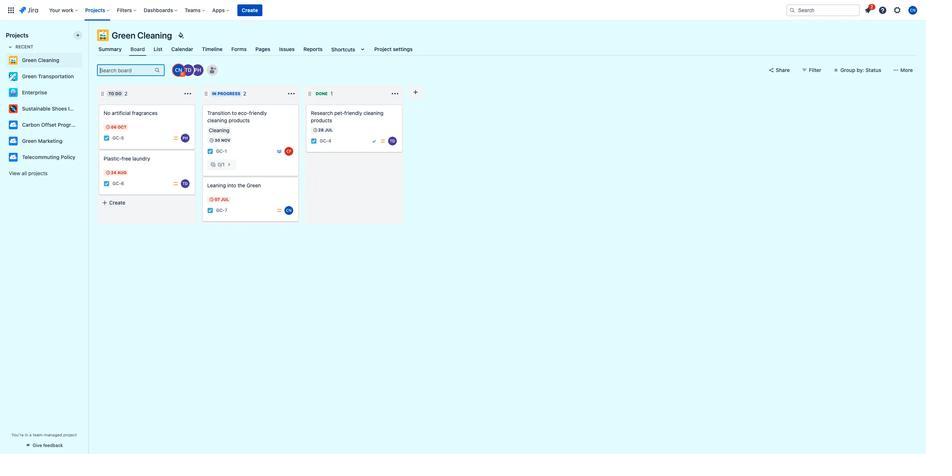 Task type: locate. For each thing, give the bounding box(es) containing it.
projects inside projects popup button
[[85, 7, 105, 13]]

teams
[[185, 7, 201, 13]]

the
[[238, 182, 245, 189]]

gc- for no artificial fragrances
[[113, 136, 121, 141]]

calendar
[[171, 46, 193, 52]]

1 horizontal spatial products
[[311, 117, 332, 124]]

medium image for leaning into the green
[[277, 208, 283, 214]]

1 vertical spatial create button
[[97, 196, 197, 210]]

2 friendly from the left
[[345, 110, 362, 116]]

jul right 07
[[221, 197, 229, 202]]

initiative
[[68, 106, 89, 112]]

issues link
[[278, 43, 296, 56]]

products inside transition to eco-friendly cleaning products
[[229, 117, 250, 124]]

medium image
[[380, 138, 386, 144], [173, 181, 179, 187], [277, 208, 283, 214]]

a
[[29, 433, 32, 438]]

gc-7
[[216, 208, 228, 214]]

create button down 6
[[97, 196, 197, 210]]

managed
[[44, 433, 62, 438]]

add to starred image right transportation
[[80, 72, 89, 81]]

1 vertical spatial cleaning
[[207, 117, 227, 124]]

1 horizontal spatial create button
[[238, 4, 263, 16]]

share
[[777, 67, 791, 73]]

enterprise link
[[6, 85, 79, 100]]

banner
[[0, 0, 927, 21]]

policy
[[61, 154, 75, 160]]

friendly right to
[[249, 110, 267, 116]]

medium image
[[173, 135, 179, 141]]

done image
[[372, 138, 377, 144]]

1 horizontal spatial cleaning
[[137, 30, 172, 40]]

task image
[[311, 138, 317, 144], [207, 149, 213, 154], [104, 181, 110, 187], [207, 208, 213, 214]]

1 horizontal spatial friendly
[[345, 110, 362, 116]]

0 vertical spatial 1
[[331, 90, 333, 97]]

share button
[[765, 64, 795, 76]]

1 vertical spatial green cleaning
[[22, 57, 59, 63]]

create button right apps dropdown button
[[238, 4, 263, 16]]

1 horizontal spatial cleaning
[[364, 110, 384, 116]]

gc-6
[[113, 181, 124, 187]]

1 vertical spatial cara nguyen image
[[285, 206, 294, 215]]

30 november 2023 image
[[209, 138, 215, 143], [209, 138, 215, 143]]

friendly inside research pet-friendly cleaning products
[[345, 110, 362, 116]]

jira image
[[19, 6, 38, 15], [19, 6, 38, 15]]

cleaning inside research pet-friendly cleaning products
[[364, 110, 384, 116]]

0 vertical spatial jul
[[325, 128, 333, 132]]

add to starred image right the policy
[[80, 153, 89, 162]]

1 horizontal spatial jul
[[325, 128, 333, 132]]

carley phelan image
[[285, 147, 294, 156]]

jul
[[325, 128, 333, 132], [221, 197, 229, 202]]

7
[[225, 208, 228, 214]]

create button inside primary element
[[238, 4, 263, 16]]

green up the summary
[[112, 30, 136, 40]]

1 add to starred image from the top
[[80, 56, 89, 65]]

0 horizontal spatial payton hansen image
[[181, 134, 190, 143]]

search image
[[790, 7, 796, 13]]

summary link
[[97, 43, 123, 56]]

cleaning down transition at the top
[[207, 117, 227, 124]]

cleaning
[[137, 30, 172, 40], [38, 57, 59, 63]]

more
[[901, 67, 914, 73]]

2 horizontal spatial medium image
[[380, 138, 386, 144]]

task image for research pet-friendly cleaning products
[[311, 138, 317, 144]]

column actions menu image left create column 'image' at the top of page
[[391, 89, 400, 98]]

0 horizontal spatial tariq douglas image
[[182, 64, 194, 76]]

07 july 2023 image
[[209, 197, 215, 203]]

create button
[[238, 4, 263, 16], [97, 196, 197, 210]]

add to starred image down sidebar navigation icon at the top left of the page
[[80, 56, 89, 65]]

2 products from the left
[[311, 117, 332, 124]]

transition to eco-friendly cleaning products
[[207, 110, 267, 124]]

group by: status
[[841, 67, 882, 73]]

friendly inside transition to eco-friendly cleaning products
[[249, 110, 267, 116]]

task image left gc-4 link
[[311, 138, 317, 144]]

green marketing link
[[6, 134, 79, 149]]

settings
[[393, 46, 413, 52]]

laundry
[[133, 156, 150, 162]]

filter button
[[798, 64, 827, 76]]

Search board text field
[[98, 65, 154, 75]]

0 vertical spatial add to starred image
[[80, 56, 89, 65]]

add to starred image left no
[[80, 104, 89, 113]]

pet-
[[335, 110, 345, 116]]

status
[[866, 67, 882, 73]]

column actions menu image left the 'done'
[[287, 89, 296, 98]]

1 horizontal spatial create
[[242, 7, 258, 13]]

1 vertical spatial medium image
[[173, 181, 179, 187]]

0 vertical spatial projects
[[85, 7, 105, 13]]

green for green cleaning link
[[22, 57, 37, 63]]

sidebar navigation image
[[80, 29, 96, 44]]

1 horizontal spatial column actions menu image
[[287, 89, 296, 98]]

3 add to starred image from the top
[[80, 121, 89, 129]]

add to starred image for sustainable shoes initiative
[[80, 104, 89, 113]]

column actions menu image left "in" at the top left of page
[[184, 89, 192, 98]]

add to starred image up 'initiative'
[[80, 88, 89, 97]]

lowest image
[[277, 149, 283, 154]]

column actions menu image
[[184, 89, 192, 98], [287, 89, 296, 98], [391, 89, 400, 98]]

payton hansen image
[[192, 64, 204, 76], [181, 134, 190, 143]]

2 right do
[[125, 90, 128, 97]]

green down "carbon"
[[22, 138, 37, 144]]

0 horizontal spatial friendly
[[249, 110, 267, 116]]

1 vertical spatial projects
[[6, 32, 29, 39]]

set background color image
[[177, 31, 185, 40]]

green down recent
[[22, 57, 37, 63]]

1 horizontal spatial projects
[[85, 7, 105, 13]]

settings image
[[894, 6, 903, 15]]

task image down 07 july 2023 image
[[207, 208, 213, 214]]

offset
[[41, 122, 56, 128]]

28 july 2023 image
[[313, 127, 319, 133], [313, 127, 319, 133]]

5 add to starred image from the top
[[80, 153, 89, 162]]

project
[[63, 433, 77, 438]]

column actions menu image for 1
[[391, 89, 400, 98]]

2
[[871, 4, 874, 9], [125, 90, 128, 97], [243, 90, 247, 97]]

24 august 2023 image
[[105, 170, 111, 176]]

green for green transportation link
[[22, 73, 37, 79]]

transportation
[[38, 73, 74, 79]]

forms link
[[230, 43, 248, 56]]

to
[[109, 91, 114, 96]]

1 horizontal spatial medium image
[[277, 208, 283, 214]]

banner containing your work
[[0, 0, 927, 21]]

green cleaning up board
[[112, 30, 172, 40]]

create
[[242, 7, 258, 13], [109, 200, 125, 206]]

0 horizontal spatial products
[[229, 117, 250, 124]]

gc-5 link
[[113, 135, 124, 141]]

2 vertical spatial medium image
[[277, 208, 283, 214]]

add to starred image for green marketing
[[80, 137, 89, 146]]

your work button
[[47, 4, 81, 16]]

calendar link
[[170, 43, 195, 56]]

0 horizontal spatial jul
[[221, 197, 229, 202]]

2 column actions menu image from the left
[[287, 89, 296, 98]]

0 horizontal spatial green cleaning
[[22, 57, 59, 63]]

2 add to starred image from the top
[[80, 104, 89, 113]]

0 horizontal spatial cleaning
[[38, 57, 59, 63]]

0 horizontal spatial medium image
[[173, 181, 179, 187]]

1 vertical spatial jul
[[221, 197, 229, 202]]

summary
[[99, 46, 122, 52]]

sustainable shoes initiative link
[[6, 102, 89, 116]]

products
[[229, 117, 250, 124], [311, 117, 332, 124]]

0 horizontal spatial column actions menu image
[[184, 89, 192, 98]]

add to starred image left task image
[[80, 137, 89, 146]]

2 right progress
[[243, 90, 247, 97]]

friendly right research
[[345, 110, 362, 116]]

tariq douglas image down the calendar link
[[182, 64, 194, 76]]

add to starred image
[[80, 56, 89, 65], [80, 72, 89, 81]]

0 vertical spatial payton hansen image
[[192, 64, 204, 76]]

2 for to do 2
[[125, 90, 128, 97]]

transition
[[207, 110, 231, 116]]

24 august 2023 image
[[105, 170, 111, 176]]

jul for leaning
[[221, 197, 229, 202]]

carbon offset program link
[[6, 118, 79, 132]]

you're in a team-managed project
[[11, 433, 77, 438]]

gc-5
[[113, 136, 124, 141]]

2 horizontal spatial column actions menu image
[[391, 89, 400, 98]]

1
[[331, 90, 333, 97], [225, 149, 227, 154], [222, 161, 225, 168]]

payton hansen image right medium image
[[181, 134, 190, 143]]

research
[[311, 110, 333, 116]]

1 friendly from the left
[[249, 110, 267, 116]]

task image down 24 august 2023 image
[[104, 181, 110, 187]]

tariq douglas image
[[181, 180, 190, 188]]

green up enterprise
[[22, 73, 37, 79]]

0 vertical spatial create
[[242, 7, 258, 13]]

0 horizontal spatial 2
[[125, 90, 128, 97]]

eco-
[[238, 110, 249, 116]]

4 add to starred image from the top
[[80, 137, 89, 146]]

gc-1
[[216, 149, 227, 154]]

projects right work
[[85, 7, 105, 13]]

30
[[215, 138, 220, 143]]

green
[[112, 30, 136, 40], [22, 57, 37, 63], [22, 73, 37, 79], [22, 138, 37, 144], [247, 182, 261, 189]]

1 for gc-1
[[225, 149, 227, 154]]

07 jul
[[215, 197, 229, 202]]

leaning into the green
[[207, 182, 261, 189]]

collapse recent projects image
[[6, 43, 15, 51]]

1 vertical spatial create
[[109, 200, 125, 206]]

cara nguyen image
[[173, 64, 185, 76], [285, 206, 294, 215]]

0 vertical spatial cleaning
[[364, 110, 384, 116]]

cleaning up green transportation
[[38, 57, 59, 63]]

0 vertical spatial create button
[[238, 4, 263, 16]]

1 products from the left
[[229, 117, 250, 124]]

marketing
[[38, 138, 62, 144]]

tariq douglas image
[[182, 64, 194, 76], [388, 137, 397, 146]]

1 add to starred image from the top
[[80, 88, 89, 97]]

0 horizontal spatial create
[[109, 200, 125, 206]]

gc-6 link
[[113, 181, 124, 187]]

green cleaning up green transportation link
[[22, 57, 59, 63]]

1 horizontal spatial 2
[[243, 90, 247, 97]]

all
[[22, 170, 27, 177]]

gc- right task image
[[113, 136, 121, 141]]

into
[[227, 182, 236, 189]]

cleaning up list
[[137, 30, 172, 40]]

cleaning
[[364, 110, 384, 116], [207, 117, 227, 124]]

more button
[[890, 64, 918, 76]]

0 vertical spatial medium image
[[380, 138, 386, 144]]

filters
[[117, 7, 132, 13]]

2 for in progress 2
[[243, 90, 247, 97]]

projects
[[28, 170, 48, 177]]

task image left gc-1 link at top
[[207, 149, 213, 154]]

gc- down the 30 nov
[[216, 149, 225, 154]]

in progress 2
[[212, 90, 247, 97]]

carbon offset program
[[22, 122, 79, 128]]

1 column actions menu image from the left
[[184, 89, 192, 98]]

green right the the
[[247, 182, 261, 189]]

projects up recent
[[6, 32, 29, 39]]

add to starred image for green transportation
[[80, 72, 89, 81]]

0 vertical spatial cara nguyen image
[[173, 64, 185, 76]]

create right apps dropdown button
[[242, 7, 258, 13]]

tab list
[[93, 43, 923, 56]]

create column image
[[412, 88, 420, 97]]

gc- down 07 jul
[[216, 208, 225, 214]]

24 aug
[[111, 170, 127, 175]]

gc- down the 24 aug
[[113, 181, 121, 187]]

add to starred image
[[80, 88, 89, 97], [80, 104, 89, 113], [80, 121, 89, 129], [80, 137, 89, 146], [80, 153, 89, 162]]

2 left help icon
[[871, 4, 874, 9]]

project
[[375, 46, 392, 52]]

reports
[[304, 46, 323, 52]]

tariq douglas image right done icon
[[388, 137, 397, 146]]

telecommuting policy
[[22, 154, 75, 160]]

6
[[121, 181, 124, 187]]

1 down the nov
[[225, 149, 227, 154]]

1 vertical spatial 1
[[225, 149, 227, 154]]

primary element
[[4, 0, 787, 20]]

1 vertical spatial tariq douglas image
[[388, 137, 397, 146]]

gc- down 28 jul on the top
[[320, 138, 329, 144]]

products down eco-
[[229, 117, 250, 124]]

2 add to starred image from the top
[[80, 72, 89, 81]]

payton hansen image left add people image
[[192, 64, 204, 76]]

products down research
[[311, 117, 332, 124]]

3 column actions menu image from the left
[[391, 89, 400, 98]]

create down gc-6 link
[[109, 200, 125, 206]]

06 october 2023 image
[[105, 124, 111, 130]]

0 vertical spatial cleaning
[[137, 30, 172, 40]]

gc-
[[113, 136, 121, 141], [320, 138, 329, 144], [216, 149, 225, 154], [113, 181, 121, 187], [216, 208, 225, 214]]

1 vertical spatial add to starred image
[[80, 72, 89, 81]]

list
[[154, 46, 163, 52]]

by:
[[858, 67, 865, 73]]

apps
[[212, 7, 225, 13]]

0 vertical spatial green cleaning
[[112, 30, 172, 40]]

1 right 0
[[222, 161, 225, 168]]

cleaning up done image
[[364, 110, 384, 116]]

create inside primary element
[[242, 7, 258, 13]]

0 horizontal spatial cleaning
[[207, 117, 227, 124]]

1 right the 'done'
[[331, 90, 333, 97]]

06 october 2023 image
[[105, 124, 111, 130]]

view
[[9, 170, 20, 177]]

teams button
[[183, 4, 208, 16]]

add to starred image right program
[[80, 121, 89, 129]]

shoes
[[52, 106, 67, 112]]

friendly
[[249, 110, 267, 116], [345, 110, 362, 116]]

jul right 28
[[325, 128, 333, 132]]

telecommuting
[[22, 154, 59, 160]]

gc-4 link
[[320, 138, 332, 144]]

dashboards button
[[142, 4, 180, 16]]



Task type: describe. For each thing, give the bounding box(es) containing it.
add to starred image for enterprise
[[80, 88, 89, 97]]

24
[[111, 170, 116, 175]]

0 horizontal spatial projects
[[6, 32, 29, 39]]

oct
[[118, 125, 127, 129]]

in
[[212, 91, 217, 96]]

board
[[131, 46, 145, 52]]

sustainable
[[22, 106, 50, 112]]

shortcuts
[[332, 46, 356, 52]]

green cleaning link
[[6, 53, 79, 68]]

team-
[[33, 433, 44, 438]]

create project image
[[75, 32, 81, 38]]

0 horizontal spatial cara nguyen image
[[173, 64, 185, 76]]

you're
[[11, 433, 24, 438]]

add to starred image for carbon offset program
[[80, 121, 89, 129]]

06 oct
[[111, 125, 127, 129]]

to do 2
[[109, 90, 128, 97]]

your
[[49, 7, 60, 13]]

feedback
[[43, 443, 63, 449]]

notifications image
[[864, 6, 873, 15]]

2 horizontal spatial 2
[[871, 4, 874, 9]]

0 vertical spatial tariq douglas image
[[182, 64, 194, 76]]

add to starred image for telecommuting policy
[[80, 153, 89, 162]]

1 vertical spatial payton hansen image
[[181, 134, 190, 143]]

give feedback button
[[21, 440, 67, 452]]

timeline link
[[201, 43, 224, 56]]

column actions menu image for progress
[[287, 89, 296, 98]]

list link
[[152, 43, 164, 56]]

done 1
[[316, 90, 333, 97]]

recent
[[15, 44, 33, 50]]

pages
[[256, 46, 271, 52]]

gc- for leaning into the green
[[216, 208, 225, 214]]

progress
[[218, 91, 241, 96]]

task image
[[104, 135, 110, 141]]

gc- for plastic-free laundry
[[113, 181, 121, 187]]

artificial
[[112, 110, 131, 116]]

1 horizontal spatial cara nguyen image
[[285, 206, 294, 215]]

pages link
[[254, 43, 272, 56]]

4
[[329, 138, 332, 144]]

timeline
[[202, 46, 223, 52]]

07 july 2023 image
[[209, 197, 215, 203]]

products inside research pet-friendly cleaning products
[[311, 117, 332, 124]]

done
[[316, 91, 328, 96]]

your work
[[49, 7, 73, 13]]

1 horizontal spatial payton hansen image
[[192, 64, 204, 76]]

28
[[319, 128, 324, 132]]

0 horizontal spatial create button
[[97, 196, 197, 210]]

green for green marketing link
[[22, 138, 37, 144]]

leaning
[[207, 182, 226, 189]]

in
[[25, 433, 28, 438]]

column actions menu image for do
[[184, 89, 192, 98]]

green marketing
[[22, 138, 62, 144]]

fragrances
[[132, 110, 158, 116]]

your profile and settings image
[[909, 6, 918, 15]]

nov
[[221, 138, 231, 143]]

sustainable shoes initiative
[[22, 106, 89, 112]]

1 vertical spatial cleaning
[[38, 57, 59, 63]]

free
[[122, 156, 131, 162]]

shortcuts button
[[330, 43, 369, 56]]

projects button
[[83, 4, 113, 16]]

issues
[[279, 46, 295, 52]]

task image for plastic-free laundry
[[104, 181, 110, 187]]

add people image
[[208, 66, 217, 75]]

add to starred image for green cleaning
[[80, 56, 89, 65]]

Search field
[[787, 4, 861, 16]]

forms
[[232, 46, 247, 52]]

aug
[[118, 170, 127, 175]]

work
[[62, 7, 73, 13]]

view all projects link
[[6, 167, 82, 180]]

group
[[841, 67, 856, 73]]

done image
[[372, 138, 377, 144]]

appswitcher icon image
[[7, 6, 15, 15]]

do
[[115, 91, 122, 96]]

07
[[215, 197, 220, 202]]

help image
[[879, 6, 888, 15]]

cleaning inside transition to eco-friendly cleaning products
[[207, 117, 227, 124]]

project settings
[[375, 46, 413, 52]]

enterprise
[[22, 89, 47, 96]]

30 nov
[[215, 138, 231, 143]]

0
[[218, 161, 221, 168]]

telecommuting policy link
[[6, 150, 79, 165]]

carbon
[[22, 122, 40, 128]]

filters button
[[115, 4, 139, 16]]

2 vertical spatial 1
[[222, 161, 225, 168]]

green transportation
[[22, 73, 74, 79]]

1 horizontal spatial green cleaning
[[112, 30, 172, 40]]

0 / 1
[[218, 161, 225, 168]]

gc-1 link
[[216, 148, 227, 155]]

plastic-free laundry
[[104, 156, 150, 162]]

gc- for research pet-friendly cleaning products
[[320, 138, 329, 144]]

06
[[111, 125, 117, 129]]

research pet-friendly cleaning products
[[311, 110, 384, 124]]

reports link
[[302, 43, 324, 56]]

jul for research
[[325, 128, 333, 132]]

task image for leaning into the green
[[207, 208, 213, 214]]

no artificial fragrances
[[104, 110, 158, 116]]

to
[[232, 110, 237, 116]]

give feedback
[[33, 443, 63, 449]]

view all projects
[[9, 170, 48, 177]]

tab list containing board
[[93, 43, 923, 56]]

1 horizontal spatial tariq douglas image
[[388, 137, 397, 146]]

1 for done 1
[[331, 90, 333, 97]]

medium image for plastic-free laundry
[[173, 181, 179, 187]]

gc-4
[[320, 138, 332, 144]]



Task type: vqa. For each thing, say whether or not it's contained in the screenshot.
CARBON OFFSET PROGRAM link
yes



